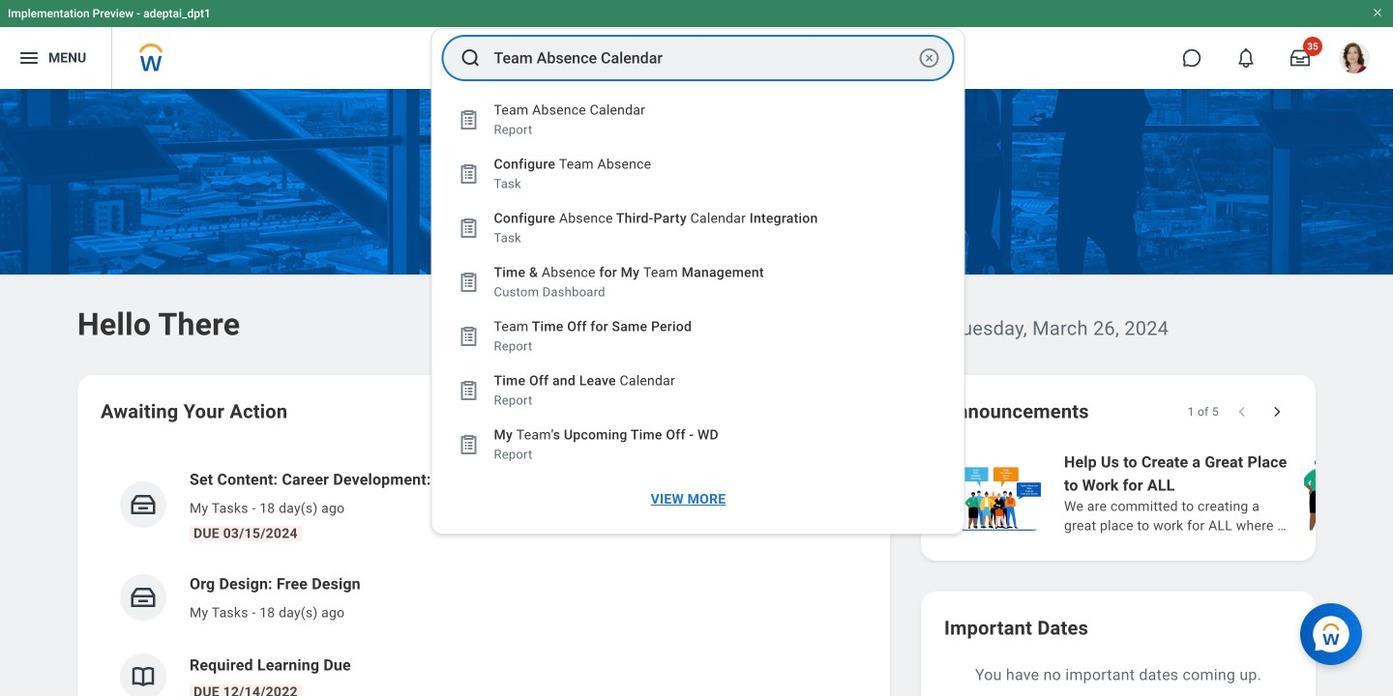 Task type: vqa. For each thing, say whether or not it's contained in the screenshot.
"Business Form (PDF)" element
no



Task type: locate. For each thing, give the bounding box(es) containing it.
2 inbox image from the top
[[129, 583, 158, 612]]

banner
[[0, 0, 1393, 89]]

search image
[[459, 46, 482, 70]]

1 vertical spatial inbox image
[[129, 583, 158, 612]]

main content
[[0, 89, 1393, 697]]

Search Workday  search field
[[494, 37, 914, 79]]

inbox large image
[[1291, 48, 1310, 68]]

0 vertical spatial inbox image
[[129, 490, 158, 520]]

1 vertical spatial clipboard image
[[457, 271, 480, 294]]

status
[[1188, 404, 1219, 420]]

2 clipboard image from the top
[[457, 217, 480, 240]]

3 clipboard image from the top
[[457, 379, 480, 402]]

chevron left small image
[[1233, 402, 1252, 422]]

inbox image
[[129, 490, 158, 520], [129, 583, 158, 612]]

None search field
[[431, 28, 965, 535]]

0 vertical spatial clipboard image
[[457, 163, 480, 186]]

4 clipboard image from the top
[[457, 433, 480, 457]]

clipboard image
[[457, 163, 480, 186], [457, 271, 480, 294], [457, 325, 480, 348]]

x circle image
[[918, 46, 941, 70]]

clipboard image
[[457, 108, 480, 132], [457, 217, 480, 240], [457, 379, 480, 402], [457, 433, 480, 457]]

list
[[936, 449, 1393, 538], [101, 453, 867, 697]]

2 vertical spatial clipboard image
[[457, 325, 480, 348]]

0 horizontal spatial list
[[101, 453, 867, 697]]



Task type: describe. For each thing, give the bounding box(es) containing it.
3 clipboard image from the top
[[457, 325, 480, 348]]

book open image
[[129, 663, 158, 692]]

1 horizontal spatial list
[[936, 449, 1393, 538]]

justify image
[[17, 46, 41, 70]]

1 clipboard image from the top
[[457, 108, 480, 132]]

profile logan mcneil image
[[1339, 43, 1370, 77]]

chevron right small image
[[1267, 402, 1287, 422]]

suggested results list box
[[432, 93, 964, 522]]

2 clipboard image from the top
[[457, 271, 480, 294]]

1 clipboard image from the top
[[457, 163, 480, 186]]

notifications large image
[[1236, 48, 1256, 68]]

close environment banner image
[[1372, 7, 1383, 18]]

1 inbox image from the top
[[129, 490, 158, 520]]



